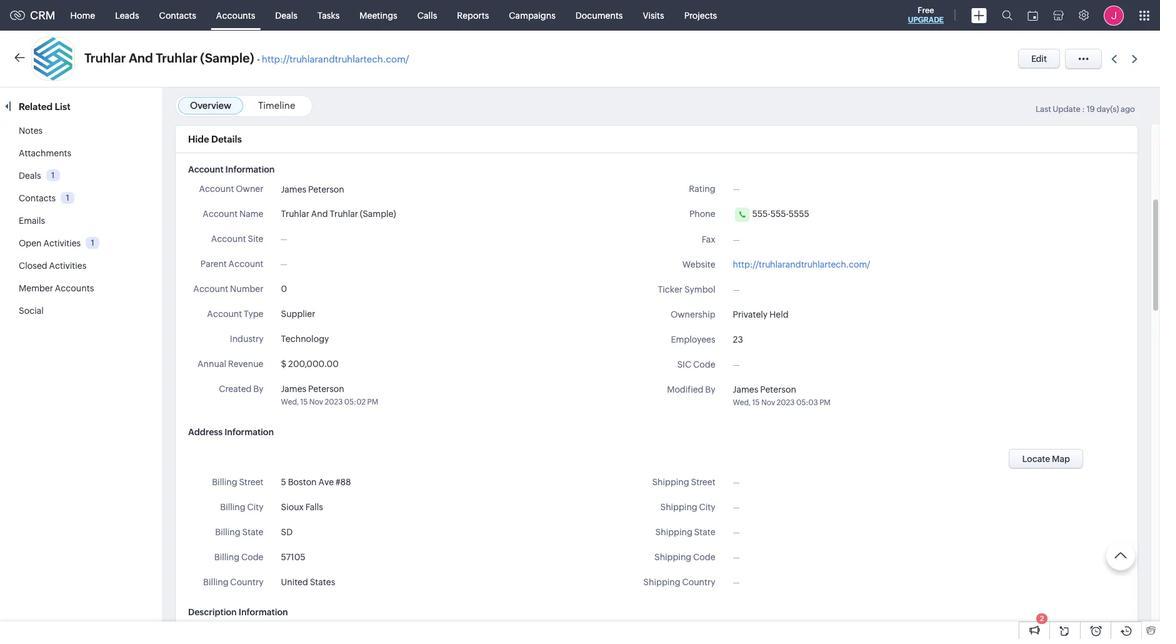 Task type: locate. For each thing, give the bounding box(es) containing it.
0 vertical spatial 1
[[51, 171, 55, 180]]

street
[[239, 477, 264, 487], [691, 477, 716, 487]]

deals link
[[265, 0, 308, 30], [19, 171, 41, 181]]

1 vertical spatial (sample)
[[360, 209, 396, 219]]

by right modified
[[706, 385, 716, 395]]

peterson inside james peterson wed, 15 nov 2023 05:03 pm
[[761, 385, 797, 395]]

shipping up shipping country
[[655, 552, 692, 562]]

united
[[281, 577, 308, 587]]

state down the shipping city
[[695, 527, 716, 537]]

notes
[[19, 126, 43, 136]]

1 horizontal spatial (sample)
[[360, 209, 396, 219]]

deals link down attachments link
[[19, 171, 41, 181]]

0 horizontal spatial state
[[242, 527, 264, 537]]

contacts right leads link
[[159, 10, 196, 20]]

15 inside the james peterson wed, 15 nov 2023 05:02 pm
[[300, 398, 308, 406]]

0 horizontal spatial accounts
[[55, 283, 94, 293]]

0 horizontal spatial (sample)
[[200, 51, 254, 65]]

0 horizontal spatial http://truhlarandtruhlartech.com/ link
[[262, 54, 409, 64]]

city
[[247, 502, 264, 512], [700, 502, 716, 512]]

$  200,000.00
[[281, 359, 339, 369]]

shipping for shipping code
[[655, 552, 692, 562]]

and down the leads
[[129, 51, 153, 65]]

0 horizontal spatial and
[[129, 51, 153, 65]]

billing down billing street
[[220, 502, 246, 512]]

billing for billing city
[[220, 502, 246, 512]]

description information
[[188, 607, 288, 617]]

nov down 200,000.00
[[309, 398, 323, 406]]

None button
[[1010, 449, 1084, 469]]

activities
[[43, 238, 81, 248], [49, 261, 87, 271]]

nov inside the james peterson wed, 15 nov 2023 05:02 pm
[[309, 398, 323, 406]]

deals left the tasks link
[[275, 10, 298, 20]]

2 horizontal spatial 1
[[91, 238, 94, 248]]

contacts link up emails
[[19, 193, 56, 203]]

shipping down shipping street
[[661, 502, 698, 512]]

by
[[253, 384, 264, 394], [706, 385, 716, 395]]

truhlar
[[84, 51, 126, 65], [156, 51, 198, 65], [281, 209, 310, 219], [330, 209, 358, 219]]

city up billing state
[[247, 502, 264, 512]]

list
[[55, 101, 71, 112]]

1 street from the left
[[239, 477, 264, 487]]

1 vertical spatial activities
[[49, 261, 87, 271]]

account down account owner
[[203, 209, 238, 219]]

james
[[281, 184, 307, 194], [281, 384, 307, 394], [733, 385, 759, 395]]

1 horizontal spatial street
[[691, 477, 716, 487]]

calendar image
[[1028, 10, 1039, 20]]

0 vertical spatial (sample)
[[200, 51, 254, 65]]

code for shipping code
[[694, 552, 716, 562]]

0 horizontal spatial nov
[[309, 398, 323, 406]]

0 horizontal spatial 1
[[51, 171, 55, 180]]

technology
[[281, 334, 329, 344]]

state
[[242, 527, 264, 537], [695, 527, 716, 537]]

1 vertical spatial deals link
[[19, 171, 41, 181]]

hide details link
[[188, 134, 242, 144]]

pm for 23
[[820, 398, 831, 407]]

1 up "open activities" link
[[66, 193, 69, 203]]

open activities link
[[19, 238, 81, 248]]

nov for modified by
[[762, 398, 776, 407]]

james right owner
[[281, 184, 307, 194]]

james peterson
[[281, 184, 344, 194]]

account
[[188, 164, 224, 174], [199, 184, 234, 194], [203, 209, 238, 219], [211, 234, 246, 244], [229, 259, 264, 269], [193, 284, 228, 294], [207, 309, 242, 319]]

james down $
[[281, 384, 307, 394]]

code down billing state
[[241, 552, 264, 562]]

15 for created by
[[300, 398, 308, 406]]

and
[[129, 51, 153, 65], [311, 209, 328, 219]]

1 vertical spatial information
[[225, 427, 274, 437]]

1 horizontal spatial pm
[[820, 398, 831, 407]]

account site
[[211, 234, 264, 244]]

social
[[19, 306, 44, 316]]

2 vertical spatial information
[[239, 607, 288, 617]]

billing up billing code
[[215, 527, 241, 537]]

account for account owner
[[199, 184, 234, 194]]

http://truhlarandtruhlartech.com/ link down the tasks link
[[262, 54, 409, 64]]

code
[[694, 360, 716, 370], [241, 552, 264, 562], [694, 552, 716, 562]]

billing up description
[[203, 577, 229, 587]]

1
[[51, 171, 55, 180], [66, 193, 69, 203], [91, 238, 94, 248]]

activities up member accounts link
[[49, 261, 87, 271]]

james down "23" at the right bottom of page
[[733, 385, 759, 395]]

shipping up the shipping city
[[653, 477, 690, 487]]

1 city from the left
[[247, 502, 264, 512]]

privately
[[733, 310, 768, 320]]

0 horizontal spatial street
[[239, 477, 264, 487]]

shipping for shipping country
[[644, 577, 681, 587]]

1 state from the left
[[242, 527, 264, 537]]

country down billing code
[[230, 577, 264, 587]]

and down james peterson
[[311, 209, 328, 219]]

wed, inside the james peterson wed, 15 nov 2023 05:02 pm
[[281, 398, 299, 406]]

0 horizontal spatial pm
[[367, 398, 379, 406]]

1 right open activities
[[91, 238, 94, 248]]

1 for deals
[[51, 171, 55, 180]]

nov left 05:03
[[762, 398, 776, 407]]

1 vertical spatial accounts
[[55, 283, 94, 293]]

nov inside james peterson wed, 15 nov 2023 05:03 pm
[[762, 398, 776, 407]]

http://truhlarandtruhlartech.com/ inside "truhlar and truhlar (sample) - http://truhlarandtruhlartech.com/"
[[262, 54, 409, 64]]

website
[[683, 260, 716, 270]]

create menu image
[[972, 8, 987, 23]]

related list
[[19, 101, 73, 112]]

peterson down 200,000.00
[[308, 384, 344, 394]]

james for james peterson wed, 15 nov 2023 05:02 pm
[[281, 384, 307, 394]]

(sample) for truhlar and truhlar (sample) - http://truhlarandtruhlartech.com/
[[200, 51, 254, 65]]

employees
[[671, 335, 716, 345]]

shipping down shipping code
[[644, 577, 681, 587]]

phone
[[690, 209, 716, 219]]

truhlar and truhlar (sample) - http://truhlarandtruhlartech.com/
[[84, 51, 409, 65]]

0 horizontal spatial by
[[253, 384, 264, 394]]

1 vertical spatial http://truhlarandtruhlartech.com/
[[733, 260, 871, 270]]

states
[[310, 577, 335, 587]]

sioux
[[281, 502, 304, 512]]

account up parent account on the top left of page
[[211, 234, 246, 244]]

accounts link
[[206, 0, 265, 30]]

account for account information
[[188, 164, 224, 174]]

sioux falls
[[281, 502, 323, 512]]

http://truhlarandtruhlartech.com/ down '5555'
[[733, 260, 871, 270]]

15 for modified by
[[753, 398, 760, 407]]

1 down attachments link
[[51, 171, 55, 180]]

notes link
[[19, 126, 43, 136]]

1 horizontal spatial contacts link
[[149, 0, 206, 30]]

0 horizontal spatial http://truhlarandtruhlartech.com/
[[262, 54, 409, 64]]

state for billing state
[[242, 527, 264, 537]]

1 horizontal spatial 2023
[[777, 398, 795, 407]]

1 vertical spatial and
[[311, 209, 328, 219]]

pm inside james peterson wed, 15 nov 2023 05:03 pm
[[820, 398, 831, 407]]

1 horizontal spatial http://truhlarandtruhlartech.com/
[[733, 260, 871, 270]]

pm right '05:02'
[[367, 398, 379, 406]]

information down "billing country" at the bottom left of page
[[239, 607, 288, 617]]

account for account site
[[211, 234, 246, 244]]

peterson up 05:03
[[761, 385, 797, 395]]

2
[[1041, 615, 1044, 622]]

1 horizontal spatial http://truhlarandtruhlartech.com/ link
[[733, 260, 871, 270]]

0 horizontal spatial 15
[[300, 398, 308, 406]]

account down hide
[[188, 164, 224, 174]]

shipping for shipping city
[[661, 502, 698, 512]]

0 vertical spatial information
[[226, 164, 275, 174]]

billing for billing state
[[215, 527, 241, 537]]

0 horizontal spatial country
[[230, 577, 264, 587]]

1 horizontal spatial 1
[[66, 193, 69, 203]]

tasks link
[[308, 0, 350, 30]]

street up the shipping city
[[691, 477, 716, 487]]

account owner
[[199, 184, 264, 194]]

emails
[[19, 216, 45, 226]]

0 vertical spatial contacts
[[159, 10, 196, 20]]

calls
[[418, 10, 437, 20]]

james inside the james peterson wed, 15 nov 2023 05:02 pm
[[281, 384, 307, 394]]

social link
[[19, 306, 44, 316]]

documents
[[576, 10, 623, 20]]

activities for open activities
[[43, 238, 81, 248]]

1 horizontal spatial nov
[[762, 398, 776, 407]]

2 vertical spatial 1
[[91, 238, 94, 248]]

2023 inside james peterson wed, 15 nov 2023 05:03 pm
[[777, 398, 795, 407]]

account down parent
[[193, 284, 228, 294]]

city up shipping state
[[700, 502, 716, 512]]

information for address information
[[225, 427, 274, 437]]

street up billing city
[[239, 477, 264, 487]]

2023 inside the james peterson wed, 15 nov 2023 05:02 pm
[[325, 398, 343, 406]]

billing
[[212, 477, 237, 487], [220, 502, 246, 512], [215, 527, 241, 537], [214, 552, 240, 562], [203, 577, 229, 587]]

accounts down closed activities
[[55, 283, 94, 293]]

shipping street
[[653, 477, 716, 487]]

2 state from the left
[[695, 527, 716, 537]]

1 vertical spatial 1
[[66, 193, 69, 203]]

description
[[188, 607, 237, 617]]

1 horizontal spatial accounts
[[216, 10, 255, 20]]

create menu element
[[964, 0, 995, 30]]

billing street
[[212, 477, 264, 487]]

0 horizontal spatial 2023
[[325, 398, 343, 406]]

james inside james peterson wed, 15 nov 2023 05:03 pm
[[733, 385, 759, 395]]

billing for billing street
[[212, 477, 237, 487]]

billing city
[[220, 502, 264, 512]]

2 country from the left
[[683, 577, 716, 587]]

1 555- from the left
[[753, 209, 771, 219]]

accounts up "truhlar and truhlar (sample) - http://truhlarandtruhlartech.com/"
[[216, 10, 255, 20]]

activities up closed activities link
[[43, 238, 81, 248]]

1 horizontal spatial country
[[683, 577, 716, 587]]

symbol
[[685, 285, 716, 295]]

crm
[[30, 9, 55, 22]]

parent
[[201, 259, 227, 269]]

2 street from the left
[[691, 477, 716, 487]]

profile image
[[1104, 5, 1124, 25]]

1 horizontal spatial state
[[695, 527, 716, 537]]

peterson inside the james peterson wed, 15 nov 2023 05:02 pm
[[308, 384, 344, 394]]

deals link left tasks
[[265, 0, 308, 30]]

1 horizontal spatial and
[[311, 209, 328, 219]]

pm inside the james peterson wed, 15 nov 2023 05:02 pm
[[367, 398, 379, 406]]

next record image
[[1133, 55, 1141, 63]]

name
[[240, 209, 264, 219]]

0 vertical spatial deals link
[[265, 0, 308, 30]]

2023
[[325, 398, 343, 406], [777, 398, 795, 407]]

account down account information
[[199, 184, 234, 194]]

1 horizontal spatial city
[[700, 502, 716, 512]]

billing up billing city
[[212, 477, 237, 487]]

privately held
[[733, 310, 789, 320]]

information up owner
[[226, 164, 275, 174]]

15 inside james peterson wed, 15 nov 2023 05:03 pm
[[753, 398, 760, 407]]

1 horizontal spatial deals
[[275, 10, 298, 20]]

0 horizontal spatial deals
[[19, 171, 41, 181]]

and for truhlar and truhlar (sample) - http://truhlarandtruhlartech.com/
[[129, 51, 153, 65]]

05:03
[[797, 398, 818, 407]]

0 horizontal spatial contacts link
[[19, 193, 56, 203]]

ago
[[1121, 104, 1136, 114]]

code right 'sic'
[[694, 360, 716, 370]]

0 vertical spatial http://truhlarandtruhlartech.com/
[[262, 54, 409, 64]]

information
[[226, 164, 275, 174], [225, 427, 274, 437], [239, 607, 288, 617]]

previous record image
[[1112, 55, 1118, 63]]

information right "address"
[[225, 427, 274, 437]]

country down shipping code
[[683, 577, 716, 587]]

peterson for james peterson wed, 15 nov 2023 05:03 pm
[[761, 385, 797, 395]]

0 vertical spatial activities
[[43, 238, 81, 248]]

http://truhlarandtruhlartech.com/ link
[[262, 54, 409, 64], [733, 260, 871, 270]]

1 horizontal spatial wed,
[[733, 398, 751, 407]]

account type
[[207, 309, 264, 319]]

code down shipping state
[[694, 552, 716, 562]]

1 country from the left
[[230, 577, 264, 587]]

0 vertical spatial deals
[[275, 10, 298, 20]]

http://truhlarandtruhlartech.com/ link down '5555'
[[733, 260, 871, 270]]

open activities
[[19, 238, 81, 248]]

15 down $  200,000.00
[[300, 398, 308, 406]]

$
[[281, 359, 287, 369]]

0 horizontal spatial city
[[247, 502, 264, 512]]

shipping
[[653, 477, 690, 487], [661, 502, 698, 512], [656, 527, 693, 537], [655, 552, 692, 562], [644, 577, 681, 587]]

country for billing country
[[230, 577, 264, 587]]

billing for billing code
[[214, 552, 240, 562]]

peterson up truhlar and truhlar (sample)
[[308, 184, 344, 194]]

leads link
[[105, 0, 149, 30]]

address
[[188, 427, 223, 437]]

200,000.00
[[288, 359, 339, 369]]

member accounts link
[[19, 283, 94, 293]]

code for billing code
[[241, 552, 264, 562]]

1 vertical spatial contacts
[[19, 193, 56, 203]]

home
[[70, 10, 95, 20]]

state down billing city
[[242, 527, 264, 537]]

closed activities
[[19, 261, 87, 271]]

activities for closed activities
[[49, 261, 87, 271]]

documents link
[[566, 0, 633, 30]]

pm right 05:03
[[820, 398, 831, 407]]

0 vertical spatial and
[[129, 51, 153, 65]]

2023 left '05:02'
[[325, 398, 343, 406]]

free upgrade
[[909, 6, 944, 24]]

0 horizontal spatial wed,
[[281, 398, 299, 406]]

rating
[[689, 184, 716, 194]]

owner
[[236, 184, 264, 194]]

2 city from the left
[[700, 502, 716, 512]]

http://truhlarandtruhlartech.com/ down the tasks link
[[262, 54, 409, 64]]

0 vertical spatial accounts
[[216, 10, 255, 20]]

shipping up shipping code
[[656, 527, 693, 537]]

pm for technology
[[367, 398, 379, 406]]

1 horizontal spatial 15
[[753, 398, 760, 407]]

deals down attachments link
[[19, 171, 41, 181]]

peterson for james peterson
[[308, 184, 344, 194]]

wed, inside james peterson wed, 15 nov 2023 05:03 pm
[[733, 398, 751, 407]]

555-
[[753, 209, 771, 219], [771, 209, 789, 219]]

1 horizontal spatial by
[[706, 385, 716, 395]]

profile element
[[1097, 0, 1132, 30]]

2023 for 23
[[777, 398, 795, 407]]

deals
[[275, 10, 298, 20], [19, 171, 41, 181]]

contacts link right the leads
[[149, 0, 206, 30]]

1 for contacts
[[66, 193, 69, 203]]

modified by
[[667, 385, 716, 395]]

billing up "billing country" at the bottom left of page
[[214, 552, 240, 562]]

15 left 05:03
[[753, 398, 760, 407]]

details
[[211, 134, 242, 144]]

2023 left 05:03
[[777, 398, 795, 407]]

account down account number
[[207, 309, 242, 319]]

by right created
[[253, 384, 264, 394]]

(sample)
[[200, 51, 254, 65], [360, 209, 396, 219]]

contacts up emails
[[19, 193, 56, 203]]



Task type: describe. For each thing, give the bounding box(es) containing it.
number
[[230, 284, 264, 294]]

held
[[770, 310, 789, 320]]

search image
[[1002, 10, 1013, 21]]

ave
[[319, 477, 334, 487]]

reports
[[457, 10, 489, 20]]

street for shipping street
[[691, 477, 716, 487]]

0 vertical spatial contacts link
[[149, 0, 206, 30]]

city for billing city
[[247, 502, 264, 512]]

james peterson wed, 15 nov 2023 05:02 pm
[[281, 384, 379, 406]]

shipping for shipping street
[[653, 477, 690, 487]]

5 boston ave #88
[[281, 477, 351, 487]]

wed, for created by
[[281, 398, 299, 406]]

attachments link
[[19, 148, 71, 158]]

2 555- from the left
[[771, 209, 789, 219]]

account up number
[[229, 259, 264, 269]]

accounts inside 'link'
[[216, 10, 255, 20]]

reports link
[[447, 0, 499, 30]]

related
[[19, 101, 53, 112]]

calls link
[[408, 0, 447, 30]]

1 for open activities
[[91, 238, 94, 248]]

meetings link
[[350, 0, 408, 30]]

nov for created by
[[309, 398, 323, 406]]

hide
[[188, 134, 209, 144]]

upgrade
[[909, 16, 944, 24]]

site
[[248, 234, 264, 244]]

united states
[[281, 577, 335, 587]]

account number
[[193, 284, 264, 294]]

sic code
[[678, 360, 716, 370]]

free
[[918, 6, 935, 15]]

boston
[[288, 477, 317, 487]]

57105
[[281, 552, 306, 562]]

0 vertical spatial http://truhlarandtruhlartech.com/ link
[[262, 54, 409, 64]]

member accounts
[[19, 283, 94, 293]]

billing country
[[203, 577, 264, 587]]

2023 for technology
[[325, 398, 343, 406]]

industry
[[230, 334, 264, 344]]

edit
[[1032, 54, 1048, 64]]

hide details
[[188, 134, 242, 144]]

overview
[[190, 100, 231, 111]]

shipping for shipping state
[[656, 527, 693, 537]]

ownership
[[671, 310, 716, 320]]

0 horizontal spatial deals link
[[19, 171, 41, 181]]

account for account name
[[203, 209, 238, 219]]

annual
[[198, 359, 226, 369]]

information for description information
[[239, 607, 288, 617]]

account for account number
[[193, 284, 228, 294]]

shipping code
[[655, 552, 716, 562]]

5555
[[789, 209, 810, 219]]

1 horizontal spatial contacts
[[159, 10, 196, 20]]

search element
[[995, 0, 1021, 31]]

tasks
[[318, 10, 340, 20]]

account name
[[203, 209, 264, 219]]

visits
[[643, 10, 665, 20]]

timeline
[[258, 100, 295, 111]]

ticker
[[658, 285, 683, 295]]

home link
[[60, 0, 105, 30]]

created
[[219, 384, 252, 394]]

james peterson wed, 15 nov 2023 05:03 pm
[[733, 385, 831, 407]]

5
[[281, 477, 286, 487]]

0
[[281, 284, 287, 294]]

and for truhlar and truhlar (sample)
[[311, 209, 328, 219]]

account information
[[188, 164, 275, 174]]

james for james peterson
[[281, 184, 307, 194]]

#88
[[336, 477, 351, 487]]

crm link
[[10, 9, 55, 22]]

city for shipping city
[[700, 502, 716, 512]]

(sample) for truhlar and truhlar (sample)
[[360, 209, 396, 219]]

visits link
[[633, 0, 675, 30]]

modified
[[667, 385, 704, 395]]

street for billing street
[[239, 477, 264, 487]]

address information
[[188, 427, 274, 437]]

timeline link
[[258, 100, 295, 111]]

created by
[[219, 384, 264, 394]]

attachments
[[19, 148, 71, 158]]

information for account information
[[226, 164, 275, 174]]

parent account
[[201, 259, 264, 269]]

annual revenue
[[198, 359, 264, 369]]

closed
[[19, 261, 47, 271]]

1 horizontal spatial deals link
[[265, 0, 308, 30]]

overview link
[[190, 100, 231, 111]]

-
[[257, 54, 260, 64]]

19
[[1087, 104, 1096, 114]]

projects
[[685, 10, 717, 20]]

1 vertical spatial http://truhlarandtruhlartech.com/ link
[[733, 260, 871, 270]]

billing for billing country
[[203, 577, 229, 587]]

by for modified by
[[706, 385, 716, 395]]

update
[[1053, 104, 1081, 114]]

state for shipping state
[[695, 527, 716, 537]]

open
[[19, 238, 42, 248]]

shipping state
[[656, 527, 716, 537]]

falls
[[306, 502, 323, 512]]

:
[[1083, 104, 1086, 114]]

wed, for modified by
[[733, 398, 751, 407]]

code for sic code
[[694, 360, 716, 370]]

last
[[1036, 104, 1052, 114]]

by for created by
[[253, 384, 264, 394]]

type
[[244, 309, 264, 319]]

0 horizontal spatial contacts
[[19, 193, 56, 203]]

meetings
[[360, 10, 398, 20]]

leads
[[115, 10, 139, 20]]

account for account type
[[207, 309, 242, 319]]

country for shipping country
[[683, 577, 716, 587]]

23
[[733, 335, 743, 345]]

shipping city
[[661, 502, 716, 512]]

billing code
[[214, 552, 264, 562]]

1 vertical spatial deals
[[19, 171, 41, 181]]

james for james peterson wed, 15 nov 2023 05:03 pm
[[733, 385, 759, 395]]

billing state
[[215, 527, 264, 537]]

1 vertical spatial contacts link
[[19, 193, 56, 203]]

peterson for james peterson wed, 15 nov 2023 05:02 pm
[[308, 384, 344, 394]]

campaigns
[[509, 10, 556, 20]]



Task type: vqa. For each thing, say whether or not it's contained in the screenshot.


